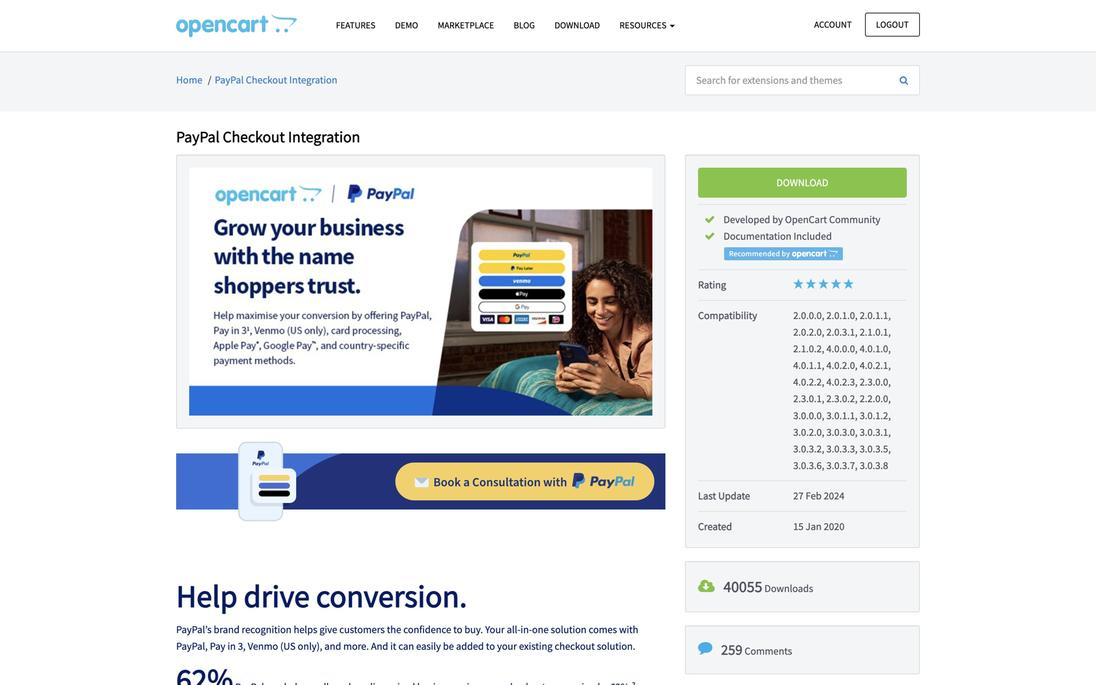 Task type: vqa. For each thing, say whether or not it's contained in the screenshot.


Task type: locate. For each thing, give the bounding box(es) containing it.
marketplace
[[438, 19, 494, 31]]

3 star light image from the left
[[818, 279, 829, 289]]

cloud download image
[[698, 579, 715, 594]]

2.0.1.1,
[[860, 309, 891, 322]]

2.0.3.1,
[[827, 325, 858, 339]]

to left buy.
[[453, 623, 462, 636]]

paypal right home
[[215, 73, 244, 86]]

40055 downloads
[[724, 577, 813, 596]]

4.0.2.1,
[[860, 359, 891, 372]]

features link
[[326, 14, 385, 37]]

3,
[[238, 640, 246, 653]]

1 horizontal spatial to
[[486, 640, 495, 653]]

0 vertical spatial to
[[453, 623, 462, 636]]

1 horizontal spatial download link
[[698, 168, 907, 198]]

0 vertical spatial download link
[[545, 14, 610, 37]]

developed
[[724, 213, 770, 226]]

logout
[[876, 19, 909, 30]]

paypal checkout integration
[[215, 73, 337, 86], [176, 127, 360, 147]]

3.0.3.6,
[[793, 459, 824, 472]]

checkout
[[555, 640, 595, 653]]

checkout down opencart - paypal checkout integration image
[[246, 73, 287, 86]]

last
[[698, 489, 716, 503]]

buy.
[[465, 623, 483, 636]]

15 jan 2020
[[793, 520, 845, 533]]

comment image
[[698, 641, 712, 656]]

to left your
[[486, 640, 495, 653]]

download up opencart
[[777, 176, 829, 189]]

2.3.0.2,
[[827, 392, 858, 405]]

3.0.3.0,
[[827, 426, 858, 439]]

0 horizontal spatial to
[[453, 623, 462, 636]]

2.3.0.0,
[[860, 376, 891, 389]]

paypal checkout integration link
[[215, 73, 337, 86]]

conversion.
[[316, 577, 467, 616]]

checkout
[[246, 73, 287, 86], [223, 127, 285, 147]]

1 horizontal spatial download
[[777, 176, 829, 189]]

2.1.0.1,
[[860, 325, 891, 339]]

home link
[[176, 73, 202, 86]]

1 vertical spatial download link
[[698, 168, 907, 198]]

0 horizontal spatial download
[[555, 19, 600, 31]]

in-
[[521, 623, 532, 636]]

0 vertical spatial download
[[555, 19, 600, 31]]

features
[[336, 19, 375, 31]]

0 vertical spatial checkout
[[246, 73, 287, 86]]

paypal's
[[176, 623, 212, 636]]

download link up opencart
[[698, 168, 907, 198]]

easily
[[416, 640, 441, 653]]

demo
[[395, 19, 418, 31]]

2.1.0.2,
[[793, 342, 824, 355]]

star light image
[[793, 279, 804, 289], [806, 279, 816, 289], [818, 279, 829, 289], [831, 279, 841, 289]]

1 vertical spatial paypal
[[176, 127, 220, 147]]

be
[[443, 640, 454, 653]]

resources
[[620, 19, 668, 31]]

brand
[[214, 623, 240, 636]]

download for the topmost download link
[[555, 19, 600, 31]]

download link right blog
[[545, 14, 610, 37]]

4.0.1.1,
[[793, 359, 824, 372]]

download for the bottommost download link
[[777, 176, 829, 189]]

can
[[398, 640, 414, 653]]

documentation
[[724, 230, 792, 243]]

resources link
[[610, 14, 685, 37]]

259 comments
[[721, 641, 792, 659]]

4.0.2.0,
[[827, 359, 858, 372]]

3.0.2.0,
[[793, 426, 824, 439]]

rating
[[698, 278, 726, 291]]

update
[[718, 489, 750, 503]]

checkout down the paypal checkout integration link
[[223, 127, 285, 147]]

0 horizontal spatial download link
[[545, 14, 610, 37]]

27 feb 2024
[[793, 489, 845, 503]]

only),
[[298, 640, 322, 653]]

2024
[[824, 489, 845, 503]]

1 vertical spatial download
[[777, 176, 829, 189]]

2.0.2.0,
[[793, 325, 824, 339]]

opencart
[[785, 213, 827, 226]]

2.0.1.0,
[[827, 309, 858, 322]]

pay
[[210, 640, 225, 653]]

1 vertical spatial to
[[486, 640, 495, 653]]

compatibility
[[698, 309, 757, 322]]

last update
[[698, 489, 750, 503]]

integration
[[289, 73, 337, 86], [288, 127, 360, 147]]

logout link
[[865, 13, 920, 36]]

solution.
[[597, 640, 635, 653]]

your
[[497, 640, 517, 653]]

paypal down home link
[[176, 127, 220, 147]]

account
[[814, 19, 852, 30]]

solution
[[551, 623, 587, 636]]

1 vertical spatial checkout
[[223, 127, 285, 147]]

download right blog
[[555, 19, 600, 31]]

in
[[228, 640, 236, 653]]

help
[[176, 577, 237, 616]]

40055
[[724, 577, 762, 596]]

one
[[532, 623, 549, 636]]

downloads
[[765, 582, 813, 595]]

paypal
[[215, 73, 244, 86], [176, 127, 220, 147]]

to
[[453, 623, 462, 636], [486, 640, 495, 653]]

help drive conversion.
[[176, 577, 467, 616]]

0 vertical spatial paypal
[[215, 73, 244, 86]]

the
[[387, 623, 401, 636]]

2 star light image from the left
[[806, 279, 816, 289]]



Task type: describe. For each thing, give the bounding box(es) containing it.
(us
[[280, 640, 296, 653]]

with
[[619, 623, 638, 636]]

blog link
[[504, 14, 545, 37]]

more.
[[343, 640, 369, 653]]

0 vertical spatial integration
[[289, 73, 337, 86]]

it
[[390, 640, 396, 653]]

1 star light image from the left
[[793, 279, 804, 289]]

1 vertical spatial paypal checkout integration
[[176, 127, 360, 147]]

venmo
[[248, 640, 278, 653]]

recognition
[[242, 623, 292, 636]]

3.0.3.1,
[[860, 426, 891, 439]]

2020
[[824, 520, 845, 533]]

paypal,
[[176, 640, 208, 653]]

and
[[371, 640, 388, 653]]

and
[[324, 640, 341, 653]]

account link
[[803, 13, 863, 36]]

3.0.3.2,
[[793, 442, 824, 455]]

4.0.1.0,
[[860, 342, 891, 355]]

developed by opencart community documentation included
[[724, 213, 880, 243]]

paypal checkout integration image
[[189, 168, 652, 416]]

4 star light image from the left
[[831, 279, 841, 289]]

by
[[772, 213, 783, 226]]

customers
[[339, 623, 385, 636]]

helps
[[294, 623, 317, 636]]

search image
[[900, 76, 908, 85]]

marketplace link
[[428, 14, 504, 37]]

existing
[[519, 640, 553, 653]]

0 vertical spatial paypal checkout integration
[[215, 73, 337, 86]]

2.3.0.1,
[[793, 392, 824, 405]]

created
[[698, 520, 732, 533]]

3.0.0.0,
[[793, 409, 824, 422]]

2.0.0.0,
[[793, 309, 824, 322]]

3.0.1.2,
[[860, 409, 891, 422]]

comments
[[745, 644, 792, 658]]

home
[[176, 73, 202, 86]]

your
[[485, 623, 505, 636]]

community
[[829, 213, 880, 226]]

3.0.1.1,
[[827, 409, 858, 422]]

3.0.3.7,
[[827, 459, 858, 472]]

2.0.0.0, 2.0.1.0, 2.0.1.1, 2.0.2.0, 2.0.3.1, 2.1.0.1, 2.1.0.2, 4.0.0.0, 4.0.1.0, 4.0.1.1, 4.0.2.0, 4.0.2.1, 4.0.2.2, 4.0.2.3, 2.3.0.0, 2.3.0.1, 2.3.0.2, 2.2.0.0, 3.0.0.0, 3.0.1.1, 3.0.1.2, 3.0.2.0, 3.0.3.0, 3.0.3.1, 3.0.3.2, 3.0.3.3, 3.0.3.5, 3.0.3.6, 3.0.3.7, 3.0.3.8
[[793, 309, 891, 472]]

4.0.2.3,
[[827, 376, 858, 389]]

all-
[[507, 623, 521, 636]]

paypal's brand recognition helps give customers the confidence to buy. your all-in-one solution comes with paypal, pay in 3, venmo (us only), and more. and it can easily be added to your existing checkout solution.
[[176, 623, 638, 653]]

give
[[319, 623, 337, 636]]

jan
[[806, 520, 822, 533]]

star light image
[[843, 279, 854, 289]]

3.0.3.3,
[[827, 442, 858, 455]]

1 vertical spatial integration
[[288, 127, 360, 147]]

259
[[721, 641, 742, 659]]

2.2.0.0,
[[860, 392, 891, 405]]

added
[[456, 640, 484, 653]]

comes
[[589, 623, 617, 636]]

3.0.3.5,
[[860, 442, 891, 455]]

included
[[794, 230, 832, 243]]

opencart - paypal checkout integration image
[[176, 14, 297, 37]]

Search for extensions and themes text field
[[685, 65, 889, 95]]

15
[[793, 520, 804, 533]]

3.0.3.8
[[860, 459, 888, 472]]

feb
[[806, 489, 822, 503]]

demo link
[[385, 14, 428, 37]]

confidence
[[403, 623, 451, 636]]

blog
[[514, 19, 535, 31]]



